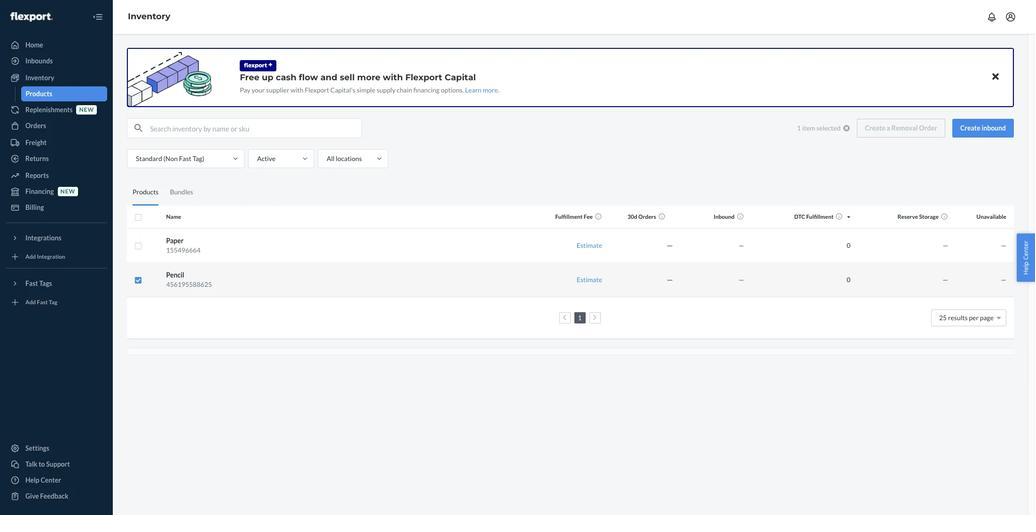 Task type: locate. For each thing, give the bounding box(es) containing it.
estimate link for 456195588625
[[577, 276, 602, 284]]

orders up the freight
[[25, 122, 46, 130]]

1 vertical spatial estimate
[[577, 276, 602, 284]]

talk to support
[[25, 461, 70, 469]]

more right learn
[[483, 86, 498, 94]]

reserve storage
[[898, 214, 939, 221]]

0 vertical spatial flexport
[[405, 72, 443, 83]]

1 vertical spatial products
[[133, 188, 159, 196]]

2 0 from the top
[[847, 276, 851, 284]]

1 left item
[[798, 124, 801, 132]]

0 vertical spatial orders
[[25, 122, 46, 130]]

selected
[[817, 124, 841, 132]]

new for financing
[[60, 188, 75, 195]]

1 horizontal spatial 1
[[798, 124, 801, 132]]

1 horizontal spatial center
[[1022, 241, 1031, 260]]

0 vertical spatial new
[[79, 106, 94, 114]]

0 horizontal spatial flexport
[[305, 86, 329, 94]]

1 vertical spatial inventory link
[[6, 71, 107, 86]]

1 vertical spatial center
[[41, 477, 61, 485]]

help center
[[1022, 241, 1031, 275], [25, 477, 61, 485]]

flexport
[[405, 72, 443, 83], [305, 86, 329, 94]]

create inbound
[[961, 124, 1006, 132]]

give feedback button
[[6, 490, 107, 505]]

with
[[383, 72, 403, 83], [291, 86, 304, 94]]

0 vertical spatial add
[[25, 254, 36, 261]]

new down products link
[[79, 106, 94, 114]]

2 estimate link from the top
[[577, 276, 602, 284]]

inventory link
[[128, 11, 171, 22], [6, 71, 107, 86]]

integration
[[37, 254, 65, 261]]

1 horizontal spatial fulfillment
[[807, 214, 834, 221]]

fulfillment right dtc
[[807, 214, 834, 221]]

1 estimate from the top
[[577, 242, 602, 250]]

1 for 1
[[578, 314, 582, 322]]

0 vertical spatial more
[[357, 72, 381, 83]]

2 fulfillment from the left
[[807, 214, 834, 221]]

1 horizontal spatial products
[[133, 188, 159, 196]]

30d
[[628, 214, 638, 221]]

estimate link
[[577, 242, 602, 250], [577, 276, 602, 284]]

per
[[969, 314, 979, 322]]

home link
[[6, 38, 107, 53]]

inbound
[[714, 214, 735, 221]]

1 ― from the top
[[667, 242, 673, 250]]

1 vertical spatial more
[[483, 86, 498, 94]]

and
[[321, 72, 338, 83]]

help inside button
[[1022, 262, 1031, 275]]

estimate for 456195588625
[[577, 276, 602, 284]]

fast inside add fast tag link
[[37, 299, 48, 306]]

add down fast tags
[[25, 299, 36, 306]]

your
[[252, 86, 265, 94]]

1 for 1 item selected
[[798, 124, 801, 132]]

2 estimate from the top
[[577, 276, 602, 284]]

orders
[[25, 122, 46, 130], [639, 214, 657, 221]]

inventory
[[128, 11, 171, 22], [25, 74, 54, 82]]

2 ― from the top
[[667, 276, 673, 284]]

simple
[[357, 86, 376, 94]]

0 for 155496664
[[847, 242, 851, 250]]

0 vertical spatial estimate
[[577, 242, 602, 250]]

freight link
[[6, 135, 107, 151]]

capital
[[445, 72, 476, 83]]

products
[[26, 90, 52, 98], [133, 188, 159, 196]]

create
[[961, 124, 981, 132]]

add for add integration
[[25, 254, 36, 261]]

fast inside fast tags dropdown button
[[25, 280, 38, 288]]

flexport down flow on the top left of the page
[[305, 86, 329, 94]]

add fast tag
[[25, 299, 57, 306]]

1 0 from the top
[[847, 242, 851, 250]]

1 fulfillment from the left
[[556, 214, 583, 221]]

more up simple
[[357, 72, 381, 83]]

0 horizontal spatial inventory link
[[6, 71, 107, 86]]

0 vertical spatial products
[[26, 90, 52, 98]]

close image
[[993, 71, 999, 82]]

1 vertical spatial 0
[[847, 276, 851, 284]]

1 item selected
[[798, 124, 841, 132]]

1 vertical spatial 1
[[578, 314, 582, 322]]

1 horizontal spatial help
[[1022, 262, 1031, 275]]

learn
[[465, 86, 482, 94]]

0 vertical spatial center
[[1022, 241, 1031, 260]]

help center button
[[1018, 234, 1036, 282]]

0 vertical spatial 1
[[798, 124, 801, 132]]

0 for 456195588625
[[847, 276, 851, 284]]

with down cash
[[291, 86, 304, 94]]

1 vertical spatial ―
[[667, 276, 673, 284]]

0 vertical spatial help
[[1022, 262, 1031, 275]]

with up supply
[[383, 72, 403, 83]]

0 vertical spatial help center
[[1022, 241, 1031, 275]]

add left integration
[[25, 254, 36, 261]]

0 vertical spatial estimate link
[[577, 242, 602, 250]]

0 vertical spatial inventory
[[128, 11, 171, 22]]

fast left "tag)" on the left top of the page
[[179, 155, 191, 163]]

flexport logo image
[[10, 12, 53, 22]]

25 results per page
[[940, 314, 994, 322]]

1 add from the top
[[25, 254, 36, 261]]

0 horizontal spatial new
[[60, 188, 75, 195]]

0 horizontal spatial products
[[26, 90, 52, 98]]

1 horizontal spatial inventory
[[128, 11, 171, 22]]

center
[[1022, 241, 1031, 260], [41, 477, 61, 485]]

2 add from the top
[[25, 299, 36, 306]]

0 vertical spatial ―
[[667, 242, 673, 250]]

fulfillment left fee
[[556, 214, 583, 221]]

0 vertical spatial with
[[383, 72, 403, 83]]

0 vertical spatial 0
[[847, 242, 851, 250]]

2 vertical spatial fast
[[37, 299, 48, 306]]

1 left chevron right image
[[578, 314, 582, 322]]

free
[[240, 72, 260, 83]]

1 vertical spatial estimate link
[[577, 276, 602, 284]]

center inside button
[[1022, 241, 1031, 260]]

0 horizontal spatial fulfillment
[[556, 214, 583, 221]]

integrations button
[[6, 231, 107, 246]]

page
[[980, 314, 994, 322]]

feedback
[[40, 493, 68, 501]]

.
[[498, 86, 500, 94]]

1 vertical spatial new
[[60, 188, 75, 195]]

1 vertical spatial flexport
[[305, 86, 329, 94]]

settings link
[[6, 442, 107, 457]]

1 vertical spatial help center
[[25, 477, 61, 485]]

0 horizontal spatial inventory
[[25, 74, 54, 82]]

1 horizontal spatial new
[[79, 106, 94, 114]]

orders inside orders link
[[25, 122, 46, 130]]

estimate link up chevron right image
[[577, 276, 602, 284]]

1 vertical spatial orders
[[639, 214, 657, 221]]

paper 155496664
[[166, 237, 201, 254]]

financing
[[414, 86, 440, 94]]

0 vertical spatial inventory link
[[128, 11, 171, 22]]

1 vertical spatial help
[[25, 477, 39, 485]]

open account menu image
[[1006, 11, 1017, 23]]

inbounds link
[[6, 54, 107, 69]]

give
[[25, 493, 39, 501]]

reserve
[[898, 214, 919, 221]]

estimate up chevron right image
[[577, 276, 602, 284]]

estimate link down fee
[[577, 242, 602, 250]]

1 horizontal spatial orders
[[639, 214, 657, 221]]

1 horizontal spatial help center
[[1022, 241, 1031, 275]]

1 vertical spatial with
[[291, 86, 304, 94]]

1
[[798, 124, 801, 132], [578, 314, 582, 322]]

flow
[[299, 72, 318, 83]]

―
[[667, 242, 673, 250], [667, 276, 673, 284]]

fast left tags
[[25, 280, 38, 288]]

0 vertical spatial fast
[[179, 155, 191, 163]]

—
[[739, 242, 744, 250], [943, 242, 949, 250], [1002, 242, 1007, 250], [739, 276, 744, 284], [943, 276, 949, 284], [1002, 276, 1007, 284]]

square image
[[135, 214, 142, 221]]

products up replenishments
[[26, 90, 52, 98]]

fast left tag
[[37, 299, 48, 306]]

orders right 30d
[[639, 214, 657, 221]]

1 horizontal spatial with
[[383, 72, 403, 83]]

products up square image on the top left of page
[[133, 188, 159, 196]]

0
[[847, 242, 851, 250], [847, 276, 851, 284]]

active
[[257, 155, 276, 163]]

results
[[949, 314, 968, 322]]

new down reports link on the left top
[[60, 188, 75, 195]]

dtc
[[795, 214, 806, 221]]

sell
[[340, 72, 355, 83]]

1 vertical spatial fast
[[25, 280, 38, 288]]

1 vertical spatial add
[[25, 299, 36, 306]]

0 horizontal spatial orders
[[25, 122, 46, 130]]

1 horizontal spatial inventory link
[[128, 11, 171, 22]]

1 estimate link from the top
[[577, 242, 602, 250]]

flexport up financing
[[405, 72, 443, 83]]

fast
[[179, 155, 191, 163], [25, 280, 38, 288], [37, 299, 48, 306]]

0 horizontal spatial 1
[[578, 314, 582, 322]]

estimate down fee
[[577, 242, 602, 250]]

more
[[357, 72, 381, 83], [483, 86, 498, 94]]

0 horizontal spatial help
[[25, 477, 39, 485]]

close navigation image
[[92, 11, 103, 23]]

home
[[25, 41, 43, 49]]

1 vertical spatial inventory
[[25, 74, 54, 82]]

help
[[1022, 262, 1031, 275], [25, 477, 39, 485]]



Task type: describe. For each thing, give the bounding box(es) containing it.
new for replenishments
[[79, 106, 94, 114]]

0 horizontal spatial center
[[41, 477, 61, 485]]

storage
[[920, 214, 939, 221]]

― for 155496664
[[667, 242, 673, 250]]

to
[[39, 461, 45, 469]]

155496664
[[166, 246, 201, 254]]

tag)
[[193, 155, 204, 163]]

fulfillment fee
[[556, 214, 593, 221]]

pencil
[[166, 271, 184, 279]]

estimate link for 155496664
[[577, 242, 602, 250]]

talk to support button
[[6, 458, 107, 473]]

billing link
[[6, 200, 107, 215]]

options.
[[441, 86, 464, 94]]

capital's
[[331, 86, 356, 94]]

billing
[[25, 204, 44, 212]]

0 horizontal spatial with
[[291, 86, 304, 94]]

all
[[327, 155, 335, 163]]

25
[[940, 314, 947, 322]]

― for 456195588625
[[667, 276, 673, 284]]

0 horizontal spatial help center
[[25, 477, 61, 485]]

fast tags
[[25, 280, 52, 288]]

help center inside button
[[1022, 241, 1031, 275]]

pencil 456195588625
[[166, 271, 212, 289]]

bundles
[[170, 188, 193, 196]]

replenishments
[[25, 106, 73, 114]]

support
[[46, 461, 70, 469]]

create inbound button
[[953, 119, 1014, 138]]

freight
[[25, 139, 47, 147]]

returns
[[25, 155, 49, 163]]

products link
[[21, 87, 107, 102]]

check square image
[[135, 277, 142, 285]]

standard
[[136, 155, 162, 163]]

all locations
[[327, 155, 362, 163]]

(non
[[163, 155, 178, 163]]

item
[[803, 124, 816, 132]]

chevron right image
[[593, 315, 597, 321]]

456195588625
[[166, 281, 212, 289]]

fast tags button
[[6, 277, 107, 292]]

chevron left image
[[563, 315, 567, 321]]

talk
[[25, 461, 37, 469]]

pay
[[240, 86, 250, 94]]

times circle image
[[844, 125, 850, 132]]

integrations
[[25, 234, 61, 242]]

add for add fast tag
[[25, 299, 36, 306]]

up
[[262, 72, 274, 83]]

paper
[[166, 237, 184, 245]]

orders link
[[6, 119, 107, 134]]

reports link
[[6, 168, 107, 183]]

inbound
[[982, 124, 1006, 132]]

open notifications image
[[987, 11, 998, 23]]

1 link
[[576, 314, 584, 322]]

estimate for 155496664
[[577, 242, 602, 250]]

settings
[[25, 445, 49, 453]]

supplier
[[266, 86, 290, 94]]

give feedback
[[25, 493, 68, 501]]

30d orders
[[628, 214, 657, 221]]

tags
[[39, 280, 52, 288]]

cash
[[276, 72, 297, 83]]

free up cash flow and sell more with flexport capital pay your supplier with flexport capital's simple supply chain financing options. learn more .
[[240, 72, 500, 94]]

fee
[[584, 214, 593, 221]]

standard (non fast tag)
[[136, 155, 204, 163]]

help center link
[[6, 474, 107, 489]]

1 horizontal spatial more
[[483, 86, 498, 94]]

dtc fulfillment
[[795, 214, 834, 221]]

unavailable
[[977, 214, 1007, 221]]

square image
[[135, 243, 142, 250]]

name
[[166, 214, 181, 221]]

reports
[[25, 172, 49, 180]]

add integration link
[[6, 250, 107, 265]]

locations
[[336, 155, 362, 163]]

0 horizontal spatial more
[[357, 72, 381, 83]]

financing
[[25, 188, 54, 196]]

Search inventory by name or sku text field
[[150, 119, 362, 138]]

learn more link
[[465, 86, 498, 94]]

add integration
[[25, 254, 65, 261]]

add fast tag link
[[6, 295, 107, 310]]

1 horizontal spatial flexport
[[405, 72, 443, 83]]

chain
[[397, 86, 412, 94]]

supply
[[377, 86, 396, 94]]

inbounds
[[25, 57, 53, 65]]

tag
[[49, 299, 57, 306]]

25 results per page option
[[940, 314, 994, 322]]

returns link
[[6, 151, 107, 166]]



Task type: vqa. For each thing, say whether or not it's contained in the screenshot.
the Reserve Storage Shipment STI6aebcf91ca Created Oct 23, 2023
no



